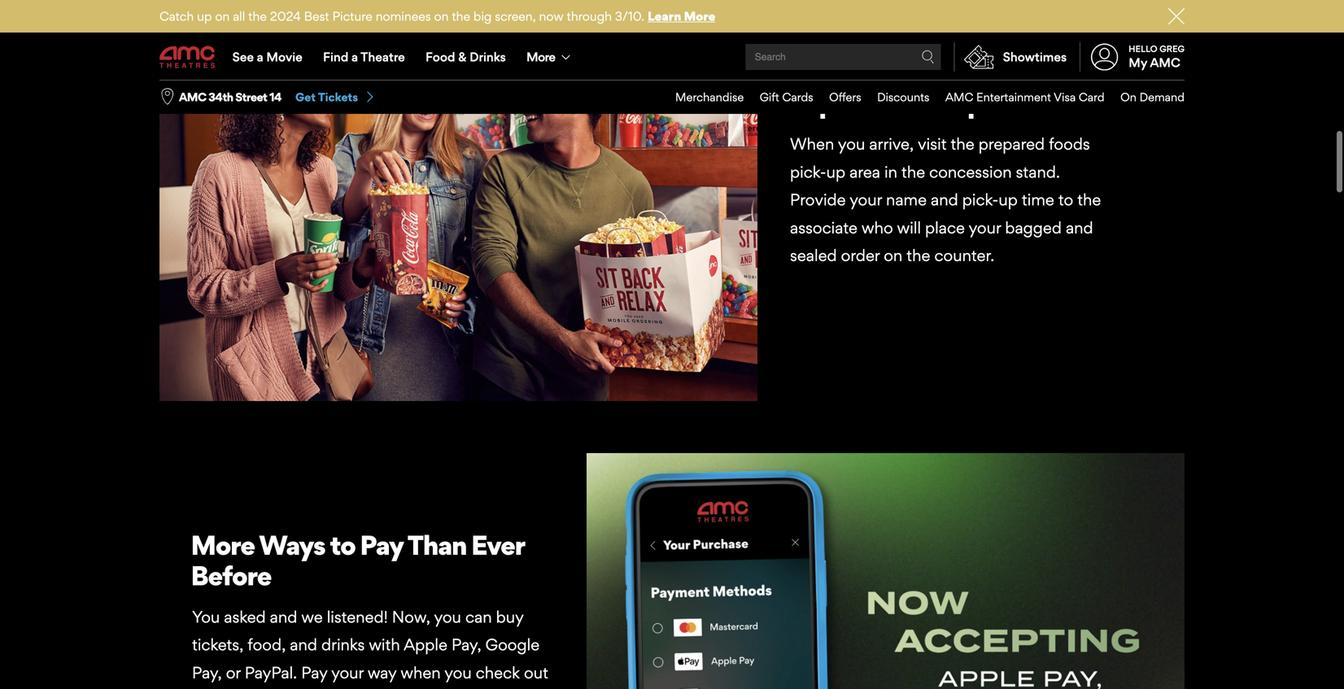 Task type: describe. For each thing, give the bounding box(es) containing it.
when
[[790, 134, 834, 154]]

time
[[1022, 190, 1054, 210]]

nominees
[[376, 9, 431, 24]]

arrive,
[[869, 134, 914, 154]]

entertainment
[[976, 90, 1051, 104]]

pay inside you asked and we listened! now, you can buy tickets, food, and drinks with apple pay, google pay, or paypal. pay your way when you check o
[[301, 663, 327, 682]]

movie
[[266, 49, 303, 64]]

tickets,
[[192, 635, 244, 655]]

get tickets link
[[295, 90, 376, 105]]

catch
[[159, 9, 194, 24]]

than
[[407, 529, 466, 561]]

see a movie link
[[222, 34, 313, 80]]

order
[[841, 246, 880, 265]]

a for movie
[[257, 49, 263, 64]]

get tickets
[[295, 90, 358, 104]]

find a theatre
[[323, 49, 405, 64]]

to inside when you arrive, visit the prepared foods pick-up area in the concession stand. provide your name and pick-up time to the associate who will place your bagged and sealed order on the counter.
[[1058, 190, 1073, 210]]

offers
[[829, 90, 861, 104]]

when you arrive, visit the prepared foods pick-up area in the concession stand. provide your name and pick-up time to the associate who will place your bagged and sealed order on the counter.
[[790, 134, 1101, 265]]

and right bagged in the top of the page
[[1066, 218, 1093, 237]]

before
[[191, 559, 271, 592]]

hello
[[1129, 43, 1158, 54]]

2 vertical spatial you
[[445, 663, 472, 682]]

catch up on all the 2024 best picture nominees on the big screen, now through 3/10. learn more
[[159, 9, 716, 24]]

food & drinks link
[[415, 34, 516, 80]]

offers link
[[813, 81, 861, 114]]

0 horizontal spatial up
[[197, 9, 212, 24]]

foods
[[1049, 134, 1090, 154]]

see
[[232, 49, 254, 64]]

now
[[539, 9, 564, 24]]

amc entertainment visa card link
[[930, 81, 1105, 114]]

the right all
[[248, 9, 267, 24]]

0 vertical spatial more
[[684, 9, 716, 24]]

ever
[[471, 529, 524, 561]]

drinks
[[470, 49, 506, 64]]

3/10.
[[615, 9, 644, 24]]

on inside when you arrive, visit the prepared foods pick-up area in the concession stand. provide your name and pick-up time to the associate who will place your bagged and sealed order on the counter.
[[884, 246, 903, 265]]

food,
[[248, 635, 286, 655]]

0 horizontal spatial on
[[215, 9, 230, 24]]

gift
[[760, 90, 779, 104]]

food & drinks
[[426, 49, 506, 64]]

the left the big
[[452, 9, 470, 24]]

now,
[[392, 607, 430, 627]]

the up concession
[[951, 134, 975, 154]]

showtimes
[[1003, 49, 1067, 64]]

and up place
[[931, 190, 958, 210]]

picture
[[332, 9, 373, 24]]

gift cards
[[760, 90, 813, 104]]

express
[[789, 86, 883, 119]]

amc for amc 34th street 14
[[179, 90, 206, 104]]

greg
[[1160, 43, 1185, 54]]

sealed
[[790, 246, 837, 265]]

34th
[[208, 90, 233, 104]]

0 vertical spatial pick-
[[790, 162, 826, 182]]

food
[[426, 49, 455, 64]]

area
[[850, 162, 880, 182]]

amc inside hello greg my amc
[[1150, 55, 1181, 70]]

learn
[[648, 9, 681, 24]]

14
[[269, 90, 282, 104]]

all
[[233, 9, 245, 24]]

provide
[[790, 190, 846, 210]]

with
[[369, 635, 400, 655]]

street
[[235, 90, 267, 104]]

concession
[[929, 162, 1012, 182]]

bagged
[[1005, 218, 1062, 237]]

screen,
[[495, 9, 536, 24]]

user profile image
[[1082, 43, 1128, 70]]

showtimes link
[[954, 42, 1067, 72]]

theatre
[[361, 49, 405, 64]]

we
[[301, 607, 323, 627]]

pay inside more ways to pay than ever before
[[360, 529, 404, 561]]

listened!
[[327, 607, 388, 627]]

cards
[[782, 90, 813, 104]]

merchandise link
[[660, 81, 744, 114]]

a for theatre
[[351, 49, 358, 64]]

name
[[886, 190, 927, 210]]

amc entertainment visa card
[[945, 90, 1105, 104]]



Task type: locate. For each thing, give the bounding box(es) containing it.
amc inside amc 34th street 14 button
[[179, 90, 206, 104]]

the right in
[[902, 162, 925, 182]]

in
[[884, 162, 897, 182]]

pay left than at the left bottom of page
[[360, 529, 404, 561]]

1 vertical spatial pick-
[[962, 190, 999, 210]]

check
[[476, 663, 520, 682]]

amc 34th street 14 button
[[179, 89, 282, 105]]

and left we
[[270, 607, 297, 627]]

menu down learn
[[159, 34, 1185, 80]]

to
[[1058, 190, 1073, 210], [330, 529, 355, 561]]

more button
[[516, 34, 584, 80]]

menu containing more
[[159, 34, 1185, 80]]

1 horizontal spatial a
[[351, 49, 358, 64]]

paypal.
[[245, 663, 297, 682]]

on right nominees
[[434, 9, 449, 24]]

way
[[368, 663, 397, 682]]

menu
[[159, 34, 1185, 80], [660, 81, 1185, 114]]

cookie consent banner dialog
[[0, 645, 1344, 689]]

your up "counter."
[[969, 218, 1001, 237]]

merchandise
[[675, 90, 744, 104]]

submit search icon image
[[922, 50, 935, 63]]

up left time
[[999, 190, 1018, 210]]

up right catch
[[197, 9, 212, 24]]

on
[[215, 9, 230, 24], [434, 9, 449, 24], [884, 246, 903, 265]]

1 vertical spatial menu
[[660, 81, 1185, 114]]

and down we
[[290, 635, 317, 655]]

1 vertical spatial pay,
[[192, 663, 222, 682]]

0 vertical spatial pay
[[360, 529, 404, 561]]

big
[[474, 9, 492, 24]]

0 horizontal spatial pick-
[[790, 162, 826, 182]]

2 horizontal spatial on
[[884, 246, 903, 265]]

when
[[401, 663, 441, 682]]

through
[[567, 9, 612, 24]]

more left ways
[[191, 529, 255, 561]]

amc for amc entertainment visa card
[[945, 90, 973, 104]]

and
[[931, 190, 958, 210], [1066, 218, 1093, 237], [270, 607, 297, 627], [290, 635, 317, 655]]

to right time
[[1058, 190, 1073, 210]]

amc down showtimes image
[[945, 90, 973, 104]]

1 vertical spatial more
[[526, 49, 555, 64]]

demand
[[1140, 90, 1185, 104]]

1 vertical spatial to
[[330, 529, 355, 561]]

0 horizontal spatial pay
[[301, 663, 327, 682]]

now accepting apple pay, google pay, and paypal image
[[587, 453, 1185, 689]]

find
[[323, 49, 348, 64]]

best
[[304, 9, 329, 24]]

your down drinks
[[331, 663, 364, 682]]

amc left 34th
[[179, 90, 206, 104]]

0 vertical spatial you
[[838, 134, 865, 154]]

0 horizontal spatial to
[[330, 529, 355, 561]]

you
[[838, 134, 865, 154], [434, 607, 461, 627], [445, 663, 472, 682]]

more right learn
[[684, 9, 716, 24]]

1 horizontal spatial pay,
[[452, 635, 481, 655]]

on down who
[[884, 246, 903, 265]]

card
[[1079, 90, 1105, 104]]

can
[[465, 607, 492, 627]]

0 horizontal spatial amc
[[179, 90, 206, 104]]

visit
[[918, 134, 947, 154]]

pick-
[[888, 86, 949, 119]]

counter.
[[934, 246, 995, 265]]

pay, down can
[[452, 635, 481, 655]]

a right see
[[257, 49, 263, 64]]

pay,
[[452, 635, 481, 655], [192, 663, 222, 682]]

hello greg my amc
[[1129, 43, 1185, 70]]

apple
[[404, 635, 447, 655]]

1 a from the left
[[257, 49, 263, 64]]

showtimes image
[[955, 42, 1003, 72]]

to right ways
[[330, 529, 355, 561]]

asked
[[224, 607, 266, 627]]

0 horizontal spatial more
[[191, 529, 255, 561]]

will
[[897, 218, 921, 237]]

pick- down concession
[[962, 190, 999, 210]]

0 vertical spatial your
[[850, 190, 882, 210]]

to inside more ways to pay than ever before
[[330, 529, 355, 561]]

2 vertical spatial more
[[191, 529, 255, 561]]

you up area
[[838, 134, 865, 154]]

associate
[[790, 218, 858, 237]]

on demand
[[1121, 90, 1185, 104]]

a inside find a theatre link
[[351, 49, 358, 64]]

on
[[1121, 90, 1137, 104]]

1 horizontal spatial more
[[526, 49, 555, 64]]

up left area
[[826, 162, 846, 182]]

discounts link
[[861, 81, 930, 114]]

2 vertical spatial your
[[331, 663, 364, 682]]

more for more ways to pay than ever before
[[191, 529, 255, 561]]

0 horizontal spatial a
[[257, 49, 263, 64]]

1 horizontal spatial amc
[[945, 90, 973, 104]]

you inside when you arrive, visit the prepared foods pick-up area in the concession stand. provide your name and pick-up time to the associate who will place your bagged and sealed order on the counter.
[[838, 134, 865, 154]]

0 horizontal spatial pay,
[[192, 663, 222, 682]]

more inside more ways to pay than ever before
[[191, 529, 255, 561]]

2 horizontal spatial up
[[999, 190, 1018, 210]]

pick- down when
[[790, 162, 826, 182]]

0 vertical spatial pay,
[[452, 635, 481, 655]]

0 horizontal spatial your
[[331, 663, 364, 682]]

1 horizontal spatial pick-
[[962, 190, 999, 210]]

your down area
[[850, 190, 882, 210]]

1 vertical spatial pay
[[301, 663, 327, 682]]

0 vertical spatial to
[[1058, 190, 1073, 210]]

2 horizontal spatial more
[[684, 9, 716, 24]]

amc
[[1150, 55, 1181, 70], [945, 90, 973, 104], [179, 90, 206, 104]]

menu containing merchandise
[[660, 81, 1185, 114]]

up
[[949, 86, 983, 119]]

0 vertical spatial up
[[197, 9, 212, 24]]

a right find in the left of the page
[[351, 49, 358, 64]]

1 horizontal spatial up
[[826, 162, 846, 182]]

more inside button
[[526, 49, 555, 64]]

amc inside amc entertainment visa card link
[[945, 90, 973, 104]]

1 horizontal spatial on
[[434, 9, 449, 24]]

your inside you asked and we listened! now, you can buy tickets, food, and drinks with apple pay, google pay, or paypal. pay your way when you check o
[[331, 663, 364, 682]]

on left all
[[215, 9, 230, 24]]

pay, left or
[[192, 663, 222, 682]]

up
[[197, 9, 212, 24], [826, 162, 846, 182], [999, 190, 1018, 210]]

express pick-up
[[789, 86, 983, 119]]

1 vertical spatial up
[[826, 162, 846, 182]]

2 vertical spatial up
[[999, 190, 1018, 210]]

visa
[[1054, 90, 1076, 104]]

more ways to pay than ever before
[[191, 529, 524, 592]]

&
[[458, 49, 467, 64]]

you asked and we listened! now, you can buy tickets, food, and drinks with apple pay, google pay, or paypal. pay your way when you check o
[[192, 607, 548, 689]]

buy
[[496, 607, 524, 627]]

2 horizontal spatial amc
[[1150, 55, 1181, 70]]

find a theatre link
[[313, 34, 415, 80]]

more down now at left
[[526, 49, 555, 64]]

pick-
[[790, 162, 826, 182], [962, 190, 999, 210]]

menu down submit search icon
[[660, 81, 1185, 114]]

amc logo image
[[159, 46, 216, 68], [159, 46, 216, 68]]

tickets
[[318, 90, 358, 104]]

who
[[862, 218, 893, 237]]

a
[[257, 49, 263, 64], [351, 49, 358, 64]]

place
[[925, 218, 965, 237]]

2 horizontal spatial your
[[969, 218, 1001, 237]]

2024
[[270, 9, 301, 24]]

1 vertical spatial your
[[969, 218, 1001, 237]]

1 horizontal spatial to
[[1058, 190, 1073, 210]]

ways
[[259, 529, 325, 561]]

you right the 'when'
[[445, 663, 472, 682]]

drinks
[[321, 635, 365, 655]]

amc 34th street 14
[[179, 90, 282, 104]]

google
[[485, 635, 540, 655]]

1 horizontal spatial your
[[850, 190, 882, 210]]

more for more
[[526, 49, 555, 64]]

amc down greg
[[1150, 55, 1181, 70]]

discounts
[[877, 90, 930, 104]]

0 vertical spatial menu
[[159, 34, 1185, 80]]

your
[[850, 190, 882, 210], [969, 218, 1001, 237], [331, 663, 364, 682]]

you left can
[[434, 607, 461, 627]]

the down will
[[907, 246, 930, 265]]

see a movie
[[232, 49, 303, 64]]

1 horizontal spatial pay
[[360, 529, 404, 561]]

the right time
[[1077, 190, 1101, 210]]

pay down drinks
[[301, 663, 327, 682]]

get
[[295, 90, 316, 104]]

1 vertical spatial you
[[434, 607, 461, 627]]

go to my account page element
[[1080, 34, 1185, 80]]

a inside see a movie link
[[257, 49, 263, 64]]

on demand link
[[1105, 81, 1185, 114]]

the
[[248, 9, 267, 24], [452, 9, 470, 24], [951, 134, 975, 154], [902, 162, 925, 182], [1077, 190, 1101, 210], [907, 246, 930, 265]]

search the AMC website text field
[[752, 51, 922, 63]]

2 a from the left
[[351, 49, 358, 64]]

learn more link
[[648, 9, 716, 24]]

or
[[226, 663, 241, 682]]



Task type: vqa. For each thing, say whether or not it's contained in the screenshot.
the Merchandise "link"
yes



